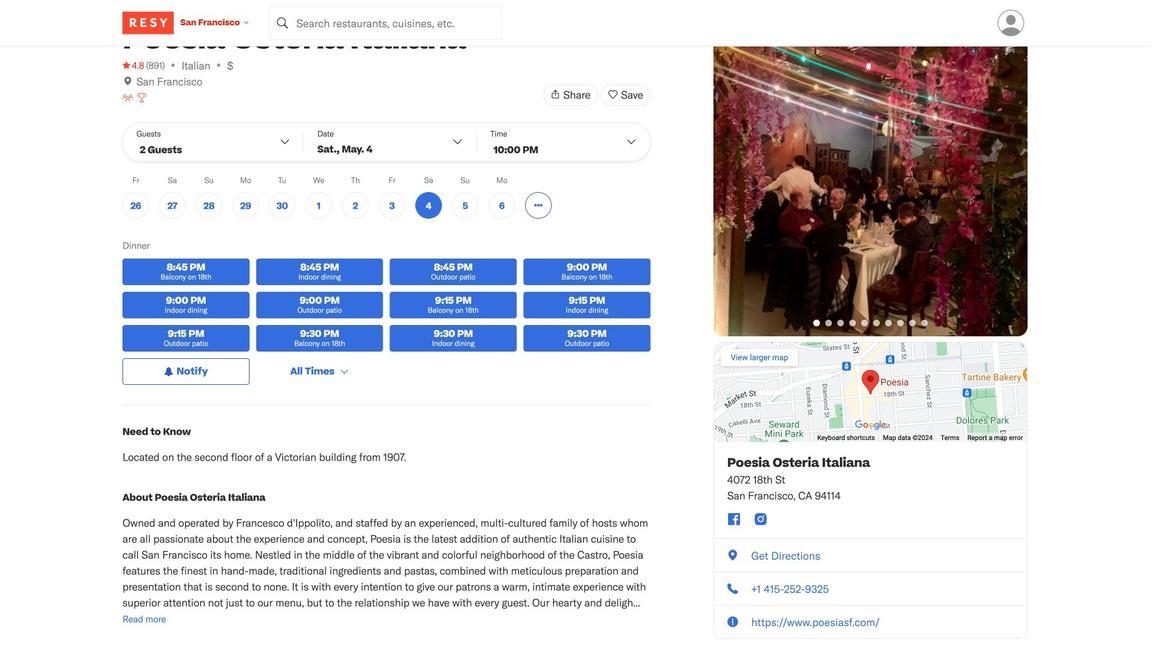 Task type: vqa. For each thing, say whether or not it's contained in the screenshot.
4.6 out of 5 stars icon
no



Task type: locate. For each thing, give the bounding box(es) containing it.
891 reviews element
[[146, 59, 165, 72]]

4.8 out of 5 stars image
[[122, 59, 144, 72]]

Search restaurants, cuisines, etc. text field
[[269, 6, 502, 40]]

None field
[[269, 6, 502, 40]]



